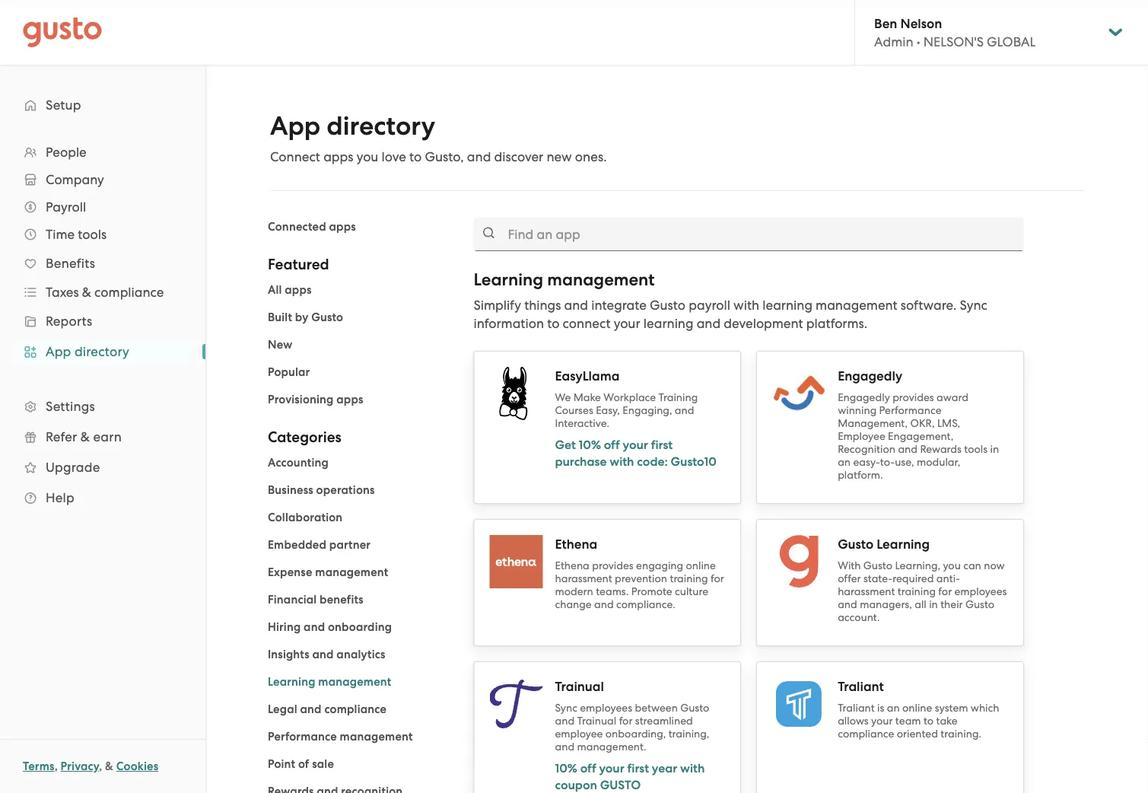 Task type: locate. For each thing, give the bounding box(es) containing it.
provides inside engagedly engagedly provides award winning performance management, okr, lms, employee engagement, recognition and rewards tools in an easy-to-use, modular, platform.
[[893, 391, 935, 404]]

discover
[[495, 149, 544, 164]]

provisioning apps link
[[268, 393, 364, 407]]

1 , from the left
[[55, 760, 58, 774]]

management up platforms.
[[816, 298, 898, 313]]

expense management link
[[268, 566, 389, 579]]

1 horizontal spatial in
[[991, 443, 1000, 456]]

and inside gusto learning with gusto learning, you can now offer state-required anti- harassment training for employees and managers, all in their gusto account.
[[838, 598, 858, 611]]

learning up the "development"
[[763, 298, 813, 313]]

0 vertical spatial for
[[711, 573, 725, 585]]

1 horizontal spatial 10%
[[579, 437, 601, 452]]

directory down 'reports' link
[[75, 344, 129, 359]]

harassment down state-
[[838, 586, 896, 598]]

management inside simplify things and integrate gusto payroll with learning management software. sync information to connect your learning and development platforms.
[[816, 298, 898, 313]]

1 horizontal spatial directory
[[327, 111, 436, 142]]

management for "learning management" link
[[319, 675, 392, 689]]

online up team
[[903, 702, 933, 715]]

code:
[[638, 455, 668, 469]]

1 horizontal spatial to
[[548, 316, 560, 331]]

your up gusto
[[600, 761, 625, 776]]

with left code: at the right of the page
[[610, 455, 635, 469]]

apps for all apps
[[285, 283, 312, 297]]

now
[[985, 560, 1006, 572]]

financial benefits link
[[268, 593, 364, 607]]

in right rewards
[[991, 443, 1000, 456]]

gusto learning logo image
[[773, 535, 826, 589]]

0 horizontal spatial tools
[[78, 227, 107, 242]]

and up use,
[[899, 443, 918, 456]]

gusto right 'by'
[[312, 311, 344, 324]]

0 horizontal spatial online
[[686, 560, 716, 572]]

directory for app directory connect apps you love to gusto, and discover new ones.
[[327, 111, 436, 142]]

in
[[991, 443, 1000, 456], [930, 598, 939, 611]]

0 vertical spatial to
[[410, 149, 422, 164]]

to up oriented
[[924, 715, 934, 728]]

0 vertical spatial 10%
[[579, 437, 601, 452]]

hiring and onboarding link
[[268, 621, 392, 634]]

gusto left payroll
[[650, 298, 686, 313]]

2 horizontal spatial for
[[939, 586, 953, 598]]

2 engagedly from the top
[[838, 391, 891, 404]]

1 horizontal spatial learning management
[[474, 270, 655, 290]]

, left cookies
[[99, 760, 102, 774]]

your down integrate
[[614, 316, 641, 331]]

trainual sync employees between gusto and trainual for streamlined employee onboarding, training, and management. 10% off your first year with coupon gusto
[[555, 679, 710, 793]]

1 vertical spatial off
[[581, 761, 597, 776]]

system
[[936, 702, 969, 715]]

1 vertical spatial app
[[46, 344, 71, 359]]

directory for app directory
[[75, 344, 129, 359]]

2 vertical spatial &
[[105, 760, 113, 774]]

in inside engagedly engagedly provides award winning performance management, okr, lms, employee engagement, recognition and rewards tools in an easy-to-use, modular, platform.
[[991, 443, 1000, 456]]

recognition
[[838, 443, 896, 456]]

list containing all apps
[[268, 281, 451, 409]]

legal and compliance link
[[268, 703, 387, 716]]

ones.
[[576, 149, 607, 164]]

2 horizontal spatial learning
[[877, 536, 930, 552]]

first up code: at the right of the page
[[651, 437, 673, 452]]

list containing accounting
[[268, 454, 451, 793]]

1 horizontal spatial tools
[[965, 443, 988, 456]]

gusto10
[[671, 455, 717, 469]]

home image
[[23, 17, 102, 48]]

training
[[670, 573, 709, 585], [898, 586, 936, 598]]

compliance inside dropdown button
[[94, 285, 164, 300]]

1 horizontal spatial first
[[651, 437, 673, 452]]

app inside app directory connect apps you love to gusto, and discover new ones.
[[270, 111, 321, 142]]

nelson's
[[924, 34, 984, 49]]

online up culture
[[686, 560, 716, 572]]

we
[[555, 391, 571, 404]]

oriented
[[898, 728, 939, 740]]

engaging,
[[623, 404, 673, 417]]

0 vertical spatial compliance
[[94, 285, 164, 300]]

0 vertical spatial ethena
[[555, 536, 598, 552]]

0 horizontal spatial harassment
[[555, 573, 613, 585]]

provides up okr,
[[893, 391, 935, 404]]

training inside gusto learning with gusto learning, you can now offer state-required anti- harassment training for employees and managers, all in their gusto account.
[[898, 586, 936, 598]]

1 horizontal spatial off
[[604, 437, 620, 452]]

and right gusto,
[[467, 149, 491, 164]]

point of sale
[[268, 758, 334, 771]]

training up culture
[[670, 573, 709, 585]]

apps right connect
[[324, 149, 354, 164]]

1 vertical spatial performance
[[268, 730, 337, 744]]

tools inside dropdown button
[[78, 227, 107, 242]]

& inside refer & earn link
[[81, 429, 90, 445]]

0 horizontal spatial first
[[628, 761, 649, 776]]

sync inside simplify things and integrate gusto payroll with learning management software. sync information to connect your learning and development platforms.
[[961, 298, 988, 313]]

& right taxes
[[82, 285, 91, 300]]

app directory link
[[15, 338, 190, 365]]

performance up okr,
[[880, 404, 942, 417]]

compliance for legal and compliance
[[325, 703, 387, 716]]

in right all
[[930, 598, 939, 611]]

training,
[[669, 728, 710, 740]]

management down partner
[[315, 566, 389, 579]]

1 vertical spatial compliance
[[325, 703, 387, 716]]

online for ethena
[[686, 560, 716, 572]]

traliant up allows
[[838, 702, 875, 715]]

accounting
[[268, 456, 329, 470]]

employees up employee
[[580, 702, 633, 715]]

online
[[686, 560, 716, 572], [903, 702, 933, 715]]

gusto inside simplify things and integrate gusto payroll with learning management software. sync information to connect your learning and development platforms.
[[650, 298, 686, 313]]

tools right rewards
[[965, 443, 988, 456]]

your inside traliant traliant is an online system which allows your team to take compliance oriented training.
[[872, 715, 893, 728]]

1 vertical spatial engagedly
[[838, 391, 891, 404]]

0 vertical spatial you
[[357, 149, 379, 164]]

engagement,
[[889, 430, 954, 443]]

built
[[268, 311, 292, 324]]

payroll
[[46, 199, 86, 215]]

account.
[[838, 611, 881, 624]]

1 horizontal spatial training
[[898, 586, 936, 598]]

love
[[382, 149, 407, 164]]

provides up teams. at right bottom
[[593, 560, 634, 572]]

payroll button
[[15, 193, 190, 221]]

0 vertical spatial in
[[991, 443, 1000, 456]]

1 vertical spatial for
[[939, 586, 953, 598]]

None search field
[[474, 218, 1025, 251]]

traliant logo image
[[773, 678, 826, 731]]

1 horizontal spatial you
[[944, 560, 961, 572]]

1 horizontal spatial app
[[270, 111, 321, 142]]

1 vertical spatial traliant
[[838, 702, 875, 715]]

0 horizontal spatial for
[[619, 715, 633, 728]]

performance management
[[268, 730, 413, 744]]

traliant up the is
[[838, 679, 885, 694]]

0 horizontal spatial training
[[670, 573, 709, 585]]

off inside trainual sync employees between gusto and trainual for streamlined employee onboarding, training, and management. 10% off your first year with coupon gusto
[[581, 761, 597, 776]]

with inside simplify things and integrate gusto payroll with learning management software. sync information to connect your learning and development platforms.
[[734, 298, 760, 313]]

management
[[548, 270, 655, 290], [816, 298, 898, 313], [315, 566, 389, 579], [319, 675, 392, 689], [340, 730, 413, 744]]

& for compliance
[[82, 285, 91, 300]]

0 vertical spatial learning
[[474, 270, 544, 290]]

you inside gusto learning with gusto learning, you can now offer state-required anti- harassment training for employees and managers, all in their gusto account.
[[944, 560, 961, 572]]

learning down payroll
[[644, 316, 694, 331]]

easyllama we make workplace training courses easy, engaging, and interactive. get 10% off your first purchase with code: gusto10
[[555, 368, 717, 469]]

your down the is
[[872, 715, 893, 728]]

1 vertical spatial 10%
[[555, 761, 578, 776]]

sale
[[312, 758, 334, 771]]

management down analytics
[[319, 675, 392, 689]]

,
[[55, 760, 58, 774], [99, 760, 102, 774]]

connected
[[268, 220, 326, 234]]

provides inside ethena ethena provides engaging online harassment prevention training for modern teams. promote culture change and compliance.
[[593, 560, 634, 572]]

anti-
[[937, 573, 961, 585]]

gusto right 'their'
[[966, 598, 995, 611]]

1 horizontal spatial with
[[681, 761, 705, 776]]

hiring
[[268, 621, 301, 634]]

payroll
[[689, 298, 731, 313]]

2 horizontal spatial compliance
[[838, 728, 895, 740]]

modern
[[555, 586, 594, 598]]

2 vertical spatial for
[[619, 715, 633, 728]]

learning up learning,
[[877, 536, 930, 552]]

partner
[[330, 538, 371, 552]]

compliance up 'reports' link
[[94, 285, 164, 300]]

with up the "development"
[[734, 298, 760, 313]]

financial
[[268, 593, 317, 607]]

upgrade link
[[15, 454, 190, 481]]

1 vertical spatial ethena
[[555, 560, 590, 572]]

10% up coupon at bottom
[[555, 761, 578, 776]]

legal
[[268, 703, 298, 716]]

list containing people
[[0, 139, 206, 513]]

which
[[971, 702, 1000, 715]]

gusto,
[[425, 149, 464, 164]]

0 horizontal spatial ,
[[55, 760, 58, 774]]

apps
[[324, 149, 354, 164], [329, 220, 356, 234], [285, 283, 312, 297], [337, 393, 364, 407]]

1 vertical spatial directory
[[75, 344, 129, 359]]

& inside taxes & compliance dropdown button
[[82, 285, 91, 300]]

and down teams. at right bottom
[[595, 598, 614, 611]]

1 horizontal spatial for
[[711, 573, 725, 585]]

list
[[0, 139, 206, 513], [268, 281, 451, 409], [268, 454, 451, 793]]

0 horizontal spatial employees
[[580, 702, 633, 715]]

to down things
[[548, 316, 560, 331]]

learning management up things
[[474, 270, 655, 290]]

online inside traliant traliant is an online system which allows your team to take compliance oriented training.
[[903, 702, 933, 715]]

1 vertical spatial with
[[610, 455, 635, 469]]

2 horizontal spatial to
[[924, 715, 934, 728]]

2 vertical spatial compliance
[[838, 728, 895, 740]]

sync inside trainual sync employees between gusto and trainual for streamlined employee onboarding, training, and management. 10% off your first year with coupon gusto
[[555, 702, 578, 715]]

learning down insights
[[268, 675, 316, 689]]

for inside gusto learning with gusto learning, you can now offer state-required anti- harassment training for employees and managers, all in their gusto account.
[[939, 586, 953, 598]]

0 vertical spatial employees
[[955, 586, 1008, 598]]

online for traliant
[[903, 702, 933, 715]]

0 vertical spatial training
[[670, 573, 709, 585]]

harassment inside ethena ethena provides engaging online harassment prevention training for modern teams. promote culture change and compliance.
[[555, 573, 613, 585]]

their
[[941, 598, 964, 611]]

2 vertical spatial learning
[[268, 675, 316, 689]]

0 vertical spatial sync
[[961, 298, 988, 313]]

learning up simplify
[[474, 270, 544, 290]]

gusto learning with gusto learning, you can now offer state-required anti- harassment training for employees and managers, all in their gusto account.
[[838, 536, 1008, 624]]

1 vertical spatial employees
[[580, 702, 633, 715]]

compliance down allows
[[838, 728, 895, 740]]

&
[[82, 285, 91, 300], [81, 429, 90, 445], [105, 760, 113, 774]]

0 horizontal spatial to
[[410, 149, 422, 164]]

directory inside gusto navigation element
[[75, 344, 129, 359]]

insights and analytics link
[[268, 648, 386, 662]]

0 vertical spatial directory
[[327, 111, 436, 142]]

gusto navigation element
[[0, 65, 206, 538]]

with right year
[[681, 761, 705, 776]]

app down reports
[[46, 344, 71, 359]]

first inside easyllama we make workplace training courses easy, engaging, and interactive. get 10% off your first purchase with code: gusto10
[[651, 437, 673, 452]]

0 horizontal spatial sync
[[555, 702, 578, 715]]

1 horizontal spatial learning
[[763, 298, 813, 313]]

apps inside app directory connect apps you love to gusto, and discover new ones.
[[324, 149, 354, 164]]

point
[[268, 758, 296, 771]]

modular,
[[917, 456, 961, 469]]

compliance up performance management link in the bottom of the page
[[325, 703, 387, 716]]

categories
[[268, 429, 342, 446]]

1 vertical spatial harassment
[[838, 586, 896, 598]]

app up connect
[[270, 111, 321, 142]]

engagedly logo image
[[773, 367, 826, 420]]

1 horizontal spatial performance
[[880, 404, 942, 417]]

0 vertical spatial app
[[270, 111, 321, 142]]

to
[[410, 149, 422, 164], [548, 316, 560, 331], [924, 715, 934, 728]]

compliance for taxes & compliance
[[94, 285, 164, 300]]

0 horizontal spatial an
[[838, 456, 851, 469]]

0 horizontal spatial you
[[357, 149, 379, 164]]

you inside app directory connect apps you love to gusto, and discover new ones.
[[357, 149, 379, 164]]

0 horizontal spatial app
[[46, 344, 71, 359]]

coupon
[[555, 778, 598, 793]]

0 vertical spatial online
[[686, 560, 716, 572]]

online inside ethena ethena provides engaging online harassment prevention training for modern teams. promote culture change and compliance.
[[686, 560, 716, 572]]

connect
[[270, 149, 320, 164]]

1 vertical spatial first
[[628, 761, 649, 776]]

•
[[917, 34, 921, 49]]

0 vertical spatial harassment
[[555, 573, 613, 585]]

0 horizontal spatial 10%
[[555, 761, 578, 776]]

app inside "app directory" link
[[46, 344, 71, 359]]

app for app directory
[[46, 344, 71, 359]]

to right "love"
[[410, 149, 422, 164]]

0 vertical spatial performance
[[880, 404, 942, 417]]

first up gusto
[[628, 761, 649, 776]]

list for categories
[[268, 454, 451, 793]]

2 horizontal spatial with
[[734, 298, 760, 313]]

, left privacy
[[55, 760, 58, 774]]

learning inside gusto learning with gusto learning, you can now offer state-required anti- harassment training for employees and managers, all in their gusto account.
[[877, 536, 930, 552]]

first
[[651, 437, 673, 452], [628, 761, 649, 776]]

apps right provisioning
[[337, 393, 364, 407]]

you up anti-
[[944, 560, 961, 572]]

1 ethena from the top
[[555, 536, 598, 552]]

your up code: at the right of the page
[[623, 437, 649, 452]]

sync right software.
[[961, 298, 988, 313]]

0 horizontal spatial performance
[[268, 730, 337, 744]]

tools down payroll dropdown button
[[78, 227, 107, 242]]

10% up purchase
[[579, 437, 601, 452]]

harassment up modern at the bottom of the page
[[555, 573, 613, 585]]

1 horizontal spatial compliance
[[325, 703, 387, 716]]

all apps link
[[268, 283, 312, 297]]

1 vertical spatial sync
[[555, 702, 578, 715]]

ben
[[875, 15, 898, 31]]

and down employee
[[555, 741, 575, 753]]

easy-
[[854, 456, 881, 469]]

trainual
[[555, 679, 604, 694], [578, 715, 617, 728]]

apps right connected
[[329, 220, 356, 234]]

1 vertical spatial training
[[898, 586, 936, 598]]

& left earn at bottom
[[81, 429, 90, 445]]

1 vertical spatial online
[[903, 702, 933, 715]]

training down required
[[898, 586, 936, 598]]

off down easy,
[[604, 437, 620, 452]]

to inside simplify things and integrate gusto payroll with learning management software. sync information to connect your learning and development platforms.
[[548, 316, 560, 331]]

required
[[893, 573, 935, 585]]

gusto
[[650, 298, 686, 313], [312, 311, 344, 324], [838, 536, 874, 552], [864, 560, 893, 572], [966, 598, 995, 611], [681, 702, 710, 715]]

1 horizontal spatial provides
[[893, 391, 935, 404]]

0 horizontal spatial learning
[[268, 675, 316, 689]]

use,
[[895, 456, 915, 469]]

2 ethena from the top
[[555, 560, 590, 572]]

1 horizontal spatial online
[[903, 702, 933, 715]]

1 vertical spatial to
[[548, 316, 560, 331]]

to inside traliant traliant is an online system which allows your team to take compliance oriented training.
[[924, 715, 934, 728]]

ethena
[[555, 536, 598, 552], [555, 560, 590, 572]]

sync up employee
[[555, 702, 578, 715]]

management for performance management link in the bottom of the page
[[340, 730, 413, 744]]

to inside app directory connect apps you love to gusto, and discover new ones.
[[410, 149, 422, 164]]

engagedly engagedly provides award winning performance management, okr, lms, employee engagement, recognition and rewards tools in an easy-to-use, modular, platform.
[[838, 368, 1000, 482]]

in inside gusto learning with gusto learning, you can now offer state-required anti- harassment training for employees and managers, all in their gusto account.
[[930, 598, 939, 611]]

1 horizontal spatial learning
[[474, 270, 544, 290]]

you left "love"
[[357, 149, 379, 164]]

1 horizontal spatial an
[[888, 702, 900, 715]]

apps right all
[[285, 283, 312, 297]]

0 vertical spatial traliant
[[838, 679, 885, 694]]

with inside easyllama we make workplace training courses easy, engaging, and interactive. get 10% off your first purchase with code: gusto10
[[610, 455, 635, 469]]

off up coupon at bottom
[[581, 761, 597, 776]]

1 vertical spatial learning
[[877, 536, 930, 552]]

2 vertical spatial to
[[924, 715, 934, 728]]

0 horizontal spatial directory
[[75, 344, 129, 359]]

app directory connect apps you love to gusto, and discover new ones.
[[270, 111, 607, 164]]

for inside trainual sync employees between gusto and trainual for streamlined employee onboarding, training, and management. 10% off your first year with coupon gusto
[[619, 715, 633, 728]]

1 vertical spatial learning
[[644, 316, 694, 331]]

between
[[635, 702, 678, 715]]

1 horizontal spatial employees
[[955, 586, 1008, 598]]

new link
[[268, 338, 293, 352]]

1 vertical spatial provides
[[593, 560, 634, 572]]

an up platform.
[[838, 456, 851, 469]]

1 vertical spatial an
[[888, 702, 900, 715]]

management,
[[838, 417, 908, 430]]

1 vertical spatial in
[[930, 598, 939, 611]]

setup
[[46, 97, 81, 113]]

0 horizontal spatial off
[[581, 761, 597, 776]]

apps for connected apps
[[329, 220, 356, 234]]

management for 'expense management' link
[[315, 566, 389, 579]]

harassment inside gusto learning with gusto learning, you can now offer state-required anti- harassment training for employees and managers, all in their gusto account.
[[838, 586, 896, 598]]

0 vertical spatial an
[[838, 456, 851, 469]]

an right the is
[[888, 702, 900, 715]]

onboarding
[[328, 621, 392, 634]]

benefits
[[320, 593, 364, 607]]

directory up "love"
[[327, 111, 436, 142]]

management down legal and compliance
[[340, 730, 413, 744]]

& left cookies button
[[105, 760, 113, 774]]

benefits
[[46, 256, 95, 271]]

performance up of
[[268, 730, 337, 744]]

2 vertical spatial with
[[681, 761, 705, 776]]

1 vertical spatial you
[[944, 560, 961, 572]]

1 vertical spatial tools
[[965, 443, 988, 456]]

admin
[[875, 34, 914, 49]]

learning management up legal and compliance
[[268, 675, 392, 689]]

onboarding,
[[606, 728, 666, 740]]

provides for ethena
[[593, 560, 634, 572]]

by
[[295, 311, 309, 324]]

and down payroll
[[697, 316, 721, 331]]

directory inside app directory connect apps you love to gusto, and discover new ones.
[[327, 111, 436, 142]]

and down training
[[675, 404, 695, 417]]

1 engagedly from the top
[[838, 368, 903, 384]]

0 vertical spatial with
[[734, 298, 760, 313]]

and inside app directory connect apps you love to gusto, and discover new ones.
[[467, 149, 491, 164]]

1 horizontal spatial sync
[[961, 298, 988, 313]]

compliance inside traliant traliant is an online system which allows your team to take compliance oriented training.
[[838, 728, 895, 740]]

and up account.
[[838, 598, 858, 611]]

gusto up training, at the bottom right of page
[[681, 702, 710, 715]]

1 vertical spatial learning management
[[268, 675, 392, 689]]

0 vertical spatial tools
[[78, 227, 107, 242]]

provisioning
[[268, 393, 334, 407]]

employees down can
[[955, 586, 1008, 598]]



Task type: vqa. For each thing, say whether or not it's contained in the screenshot.
Zip FIELD
no



Task type: describe. For each thing, give the bounding box(es) containing it.
state-
[[864, 573, 893, 585]]

expense
[[268, 566, 313, 579]]

training inside ethena ethena provides engaging online harassment prevention training for modern teams. promote culture change and compliance.
[[670, 573, 709, 585]]

privacy link
[[61, 760, 99, 774]]

embedded
[[268, 538, 327, 552]]

simplify
[[474, 298, 522, 313]]

popular link
[[268, 365, 310, 379]]

company button
[[15, 166, 190, 193]]

terms link
[[23, 760, 55, 774]]

gusto inside trainual sync employees between gusto and trainual for streamlined employee onboarding, training, and management. 10% off your first year with coupon gusto
[[681, 702, 710, 715]]

embedded partner link
[[268, 538, 371, 552]]

performance inside engagedly engagedly provides award winning performance management, okr, lms, employee engagement, recognition and rewards tools in an easy-to-use, modular, platform.
[[880, 404, 942, 417]]

integrate
[[592, 298, 647, 313]]

your inside trainual sync employees between gusto and trainual for streamlined employee onboarding, training, and management. 10% off your first year with coupon gusto
[[600, 761, 625, 776]]

development
[[724, 316, 804, 331]]

streamlined
[[636, 715, 693, 728]]

collaboration
[[268, 511, 343, 525]]

change
[[555, 598, 592, 611]]

reports link
[[15, 308, 190, 335]]

okr,
[[911, 417, 935, 430]]

first inside trainual sync employees between gusto and trainual for streamlined employee onboarding, training, and management. 10% off your first year with coupon gusto
[[628, 761, 649, 776]]

provides for engagedly
[[893, 391, 935, 404]]

insights
[[268, 648, 310, 662]]

earn
[[93, 429, 122, 445]]

compliance.
[[617, 598, 676, 611]]

0 vertical spatial learning
[[763, 298, 813, 313]]

purchase
[[555, 455, 607, 469]]

promote
[[632, 586, 673, 598]]

tools inside engagedly engagedly provides award winning performance management, okr, lms, employee engagement, recognition and rewards tools in an easy-to-use, modular, platform.
[[965, 443, 988, 456]]

ethena logo image
[[490, 535, 543, 589]]

cookies
[[116, 760, 159, 774]]

and up employee
[[555, 715, 575, 728]]

setup link
[[15, 91, 190, 119]]

gusto up state-
[[864, 560, 893, 572]]

an inside traliant traliant is an online system which allows your team to take compliance oriented training.
[[888, 702, 900, 715]]

platforms.
[[807, 316, 868, 331]]

taxes & compliance
[[46, 285, 164, 300]]

reports
[[46, 314, 92, 329]]

software.
[[901, 298, 957, 313]]

offer
[[838, 573, 862, 585]]

0 vertical spatial trainual
[[555, 679, 604, 694]]

new
[[268, 338, 293, 352]]

1 vertical spatial trainual
[[578, 715, 617, 728]]

privacy
[[61, 760, 99, 774]]

off inside easyllama we make workplace training courses easy, engaging, and interactive. get 10% off your first purchase with code: gusto10
[[604, 437, 620, 452]]

nelson
[[901, 15, 943, 31]]

popular
[[268, 365, 310, 379]]

time tools
[[46, 227, 107, 242]]

provisioning apps
[[268, 393, 364, 407]]

company
[[46, 172, 104, 187]]

winning
[[838, 404, 877, 417]]

help
[[46, 490, 75, 506]]

your inside simplify things and integrate gusto payroll with learning management software. sync information to connect your learning and development platforms.
[[614, 316, 641, 331]]

business
[[268, 483, 314, 497]]

with
[[838, 560, 861, 572]]

for inside ethena ethena provides engaging online harassment prevention training for modern teams. promote culture change and compliance.
[[711, 573, 725, 585]]

easy,
[[596, 404, 620, 417]]

management up integrate
[[548, 270, 655, 290]]

list for featured
[[268, 281, 451, 409]]

teams.
[[596, 586, 629, 598]]

2 , from the left
[[99, 760, 102, 774]]

allows
[[838, 715, 869, 728]]

an inside engagedly engagedly provides award winning performance management, okr, lms, employee engagement, recognition and rewards tools in an easy-to-use, modular, platform.
[[838, 456, 851, 469]]

built by gusto link
[[268, 311, 344, 324]]

10% inside easyllama we make workplace training courses easy, engaging, and interactive. get 10% off your first purchase with code: gusto10
[[579, 437, 601, 452]]

insights and analytics
[[268, 648, 386, 662]]

hiring and onboarding
[[268, 621, 392, 634]]

0 vertical spatial learning management
[[474, 270, 655, 290]]

built by gusto
[[268, 311, 344, 324]]

gusto up with
[[838, 536, 874, 552]]

with inside trainual sync employees between gusto and trainual for streamlined employee onboarding, training, and management. 10% off your first year with coupon gusto
[[681, 761, 705, 776]]

business operations link
[[268, 483, 375, 497]]

employees inside trainual sync employees between gusto and trainual for streamlined employee onboarding, training, and management. 10% off your first year with coupon gusto
[[580, 702, 633, 715]]

easyllama
[[555, 368, 620, 384]]

gusto
[[601, 778, 641, 793]]

engaging
[[637, 560, 684, 572]]

& for earn
[[81, 429, 90, 445]]

operations
[[316, 483, 375, 497]]

and inside easyllama we make workplace training courses easy, engaging, and interactive. get 10% off your first purchase with code: gusto10
[[675, 404, 695, 417]]

and inside ethena ethena provides engaging online harassment prevention training for modern teams. promote culture change and compliance.
[[595, 598, 614, 611]]

easyllama logo image
[[490, 367, 543, 420]]

point of sale link
[[268, 758, 334, 771]]

and inside engagedly engagedly provides award winning performance management, okr, lms, employee engagement, recognition and rewards tools in an easy-to-use, modular, platform.
[[899, 443, 918, 456]]

new
[[547, 149, 572, 164]]

settings
[[46, 399, 95, 414]]

app directory
[[46, 344, 129, 359]]

business operations
[[268, 483, 375, 497]]

simplify things and integrate gusto payroll with learning management software. sync information to connect your learning and development platforms.
[[474, 298, 988, 331]]

performance management link
[[268, 730, 413, 744]]

and down financial benefits on the left
[[304, 621, 325, 634]]

ben nelson admin • nelson's global
[[875, 15, 1036, 49]]

and right legal
[[300, 703, 322, 716]]

10% inside trainual sync employees between gusto and trainual for streamlined employee onboarding, training, and management. 10% off your first year with coupon gusto
[[555, 761, 578, 776]]

things
[[525, 298, 561, 313]]

take
[[937, 715, 958, 728]]

legal and compliance
[[268, 703, 387, 716]]

your inside easyllama we make workplace training courses easy, engaging, and interactive. get 10% off your first purchase with code: gusto10
[[623, 437, 649, 452]]

App Search field
[[474, 218, 1025, 251]]

and up "learning management" link
[[313, 648, 334, 662]]

to-
[[881, 456, 895, 469]]

training
[[659, 391, 698, 404]]

employees inside gusto learning with gusto learning, you can now offer state-required anti- harassment training for employees and managers, all in their gusto account.
[[955, 586, 1008, 598]]

0 horizontal spatial learning
[[644, 316, 694, 331]]

training.
[[941, 728, 982, 740]]

embedded partner
[[268, 538, 371, 552]]

trainual logo image
[[490, 680, 543, 728]]

1 traliant from the top
[[838, 679, 885, 694]]

apps for provisioning apps
[[337, 393, 364, 407]]

lms,
[[938, 417, 961, 430]]

employee
[[555, 728, 603, 740]]

and up connect at the top of page
[[565, 298, 589, 313]]

of
[[298, 758, 309, 771]]

award
[[937, 391, 969, 404]]

is
[[878, 702, 885, 715]]

app for app directory connect apps you love to gusto, and discover new ones.
[[270, 111, 321, 142]]

2 traliant from the top
[[838, 702, 875, 715]]

all
[[268, 283, 282, 297]]



